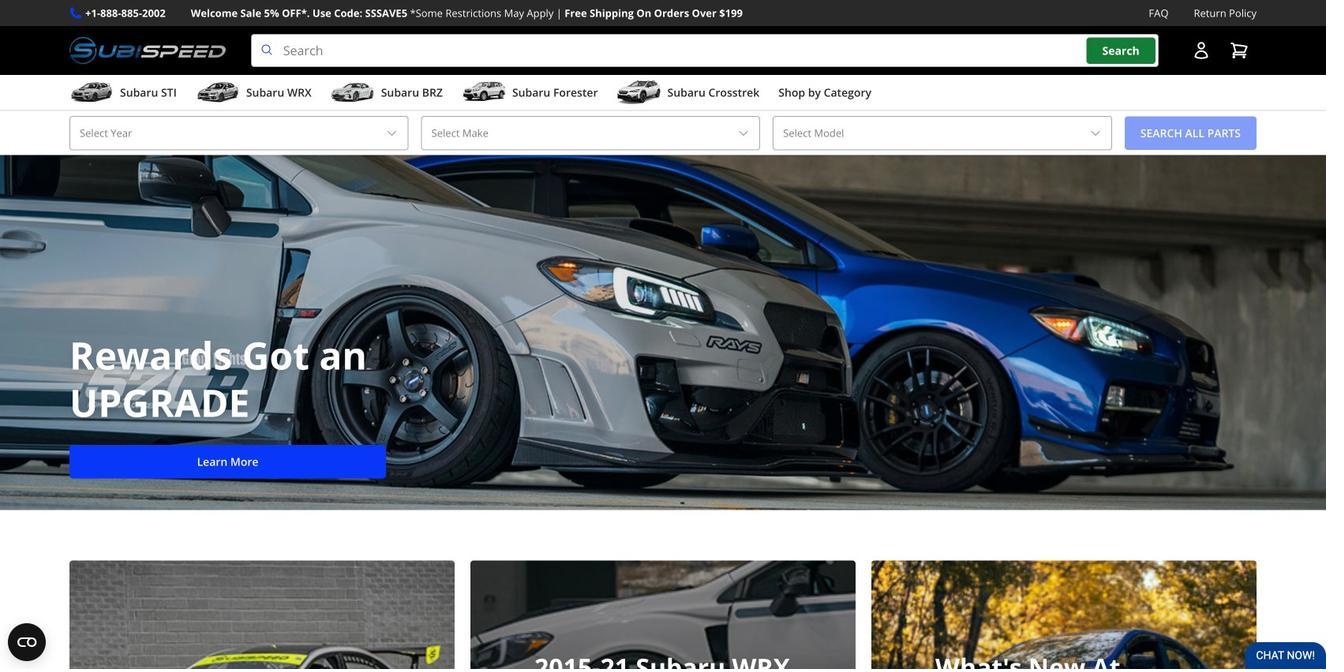 Task type: describe. For each thing, give the bounding box(es) containing it.
search input field
[[251, 34, 1159, 67]]

a subaru forester thumbnail image image
[[462, 81, 506, 104]]

a subaru wrx thumbnail image image
[[196, 81, 240, 104]]

Select Make button
[[421, 116, 761, 150]]

coilovers image
[[471, 561, 856, 670]]

a subaru brz thumbnail image image
[[331, 81, 375, 104]]



Task type: vqa. For each thing, say whether or not it's contained in the screenshot.
negligence.
no



Task type: locate. For each thing, give the bounding box(es) containing it.
a subaru sti thumbnail image image
[[69, 81, 114, 104]]

subispeed logo image
[[69, 34, 226, 67]]

rewards program image
[[0, 155, 1327, 511]]

Select Model button
[[773, 116, 1112, 150]]

select year image
[[386, 127, 398, 140]]

open widget image
[[8, 624, 46, 662]]

a subaru crosstrek thumbnail image image
[[617, 81, 661, 104]]

earn rewards image
[[872, 561, 1257, 670]]

deals image
[[69, 561, 455, 670]]

select model image
[[1090, 127, 1102, 140]]

select make image
[[738, 127, 750, 140]]

Select Year button
[[69, 116, 409, 150]]

button image
[[1192, 41, 1211, 60]]



